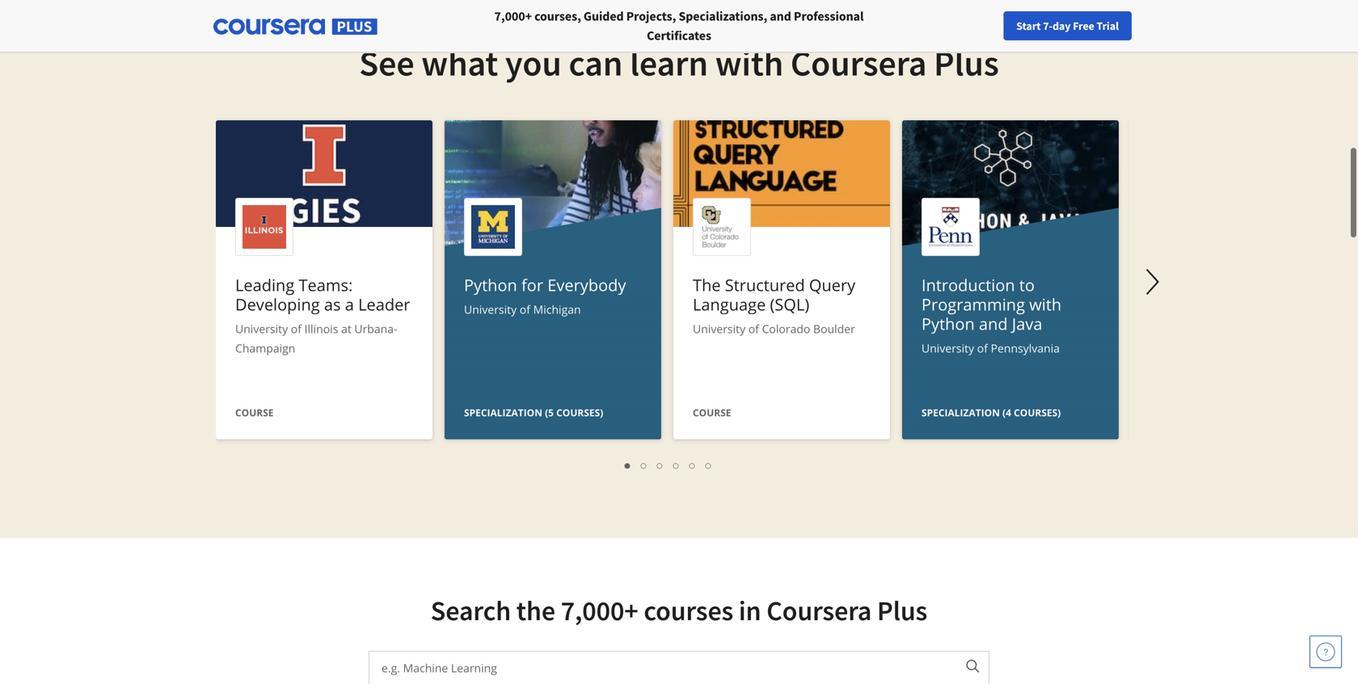 Task type: locate. For each thing, give the bounding box(es) containing it.
1 vertical spatial python
[[922, 313, 975, 335]]

3 button
[[653, 456, 669, 475]]

coursera
[[791, 40, 927, 85], [767, 594, 872, 629]]

python left for
[[464, 274, 517, 296]]

help center image
[[1316, 643, 1336, 662]]

with
[[715, 40, 784, 85], [1030, 294, 1062, 316]]

courses
[[644, 594, 734, 629]]

python for everybody university of michigan
[[464, 274, 626, 317]]

7,000+
[[495, 8, 532, 24], [561, 594, 639, 629]]

of inside python for everybody university of michigan
[[520, 302, 530, 317]]

everybody
[[548, 274, 626, 296]]

course for leading teams: developing as a leader
[[235, 406, 274, 420]]

find
[[1014, 19, 1035, 33]]

specialization left (4
[[922, 406, 1000, 420]]

2 courses) from the left
[[1014, 406, 1061, 420]]

and
[[770, 8, 791, 24], [979, 313, 1008, 335]]

specializations,
[[679, 8, 768, 24]]

leader
[[358, 294, 410, 316]]

1 specialization from the left
[[464, 406, 543, 420]]

2 specialization from the left
[[922, 406, 1000, 420]]

7,000+ inside 7,000+ courses, guided projects, specializations, and professional certificates
[[495, 8, 532, 24]]

0 vertical spatial and
[[770, 8, 791, 24]]

1 course from the left
[[235, 406, 274, 420]]

pennsylvania
[[991, 341, 1060, 356]]

0 horizontal spatial and
[[770, 8, 791, 24]]

java
[[1012, 313, 1043, 335]]

0 vertical spatial 7,000+
[[495, 8, 532, 24]]

champaign
[[235, 341, 295, 356]]

course
[[235, 406, 274, 420], [693, 406, 731, 420]]

0 horizontal spatial 7,000+
[[495, 8, 532, 24]]

as
[[324, 294, 341, 316]]

and for python
[[979, 313, 1008, 335]]

0 vertical spatial python
[[464, 274, 517, 296]]

and left java at the top of page
[[979, 313, 1008, 335]]

and inside 7,000+ courses, guided projects, specializations, and professional certificates
[[770, 8, 791, 24]]

plus
[[934, 40, 999, 85], [877, 594, 928, 629]]

of down for
[[520, 302, 530, 317]]

7,000+ right the
[[561, 594, 639, 629]]

1 vertical spatial with
[[1030, 294, 1062, 316]]

1 horizontal spatial plus
[[934, 40, 999, 85]]

course for the structured query language (sql)
[[693, 406, 731, 420]]

courses) right (4
[[1014, 406, 1061, 420]]

the structured query language (sql). university of colorado boulder. course element
[[674, 120, 890, 444]]

python down introduction
[[922, 313, 975, 335]]

of
[[520, 302, 530, 317], [291, 321, 302, 337], [749, 321, 759, 337], [977, 341, 988, 356]]

and left professional at the top
[[770, 8, 791, 24]]

with up pennsylvania
[[1030, 294, 1062, 316]]

0 horizontal spatial course
[[235, 406, 274, 420]]

7,000+ left courses,
[[495, 8, 532, 24]]

list
[[224, 456, 1113, 475]]

coursera plus image
[[213, 19, 378, 35]]

of left illinois
[[291, 321, 302, 337]]

search
[[431, 594, 511, 629]]

introduction to programming with python and java. university of pennsylvania. specialization (4 courses) element
[[902, 120, 1119, 566]]

1 vertical spatial plus
[[877, 594, 928, 629]]

university inside the structured query language (sql) university of colorado boulder
[[693, 321, 746, 337]]

1 horizontal spatial courses)
[[1014, 406, 1061, 420]]

university down "language" on the top right of page
[[693, 321, 746, 337]]

course up 6
[[693, 406, 731, 420]]

teams:
[[299, 274, 353, 296]]

the structured query language (sql) university of colorado boulder
[[693, 274, 856, 337]]

of inside introduction to programming with python and java university of pennsylvania
[[977, 341, 988, 356]]

university
[[464, 302, 517, 317], [235, 321, 288, 337], [693, 321, 746, 337], [922, 341, 975, 356]]

boulder
[[814, 321, 855, 337]]

of left pennsylvania
[[977, 341, 988, 356]]

specialization left (5
[[464, 406, 543, 420]]

university up champaign
[[235, 321, 288, 337]]

of inside the leading teams: developing as a leader university of illinois at urbana- champaign
[[291, 321, 302, 337]]

0 horizontal spatial python
[[464, 274, 517, 296]]

career
[[1084, 19, 1115, 33]]

what
[[422, 40, 498, 85]]

1 horizontal spatial and
[[979, 313, 1008, 335]]

None search field
[[222, 10, 611, 42]]

1 horizontal spatial python
[[922, 313, 975, 335]]

courses) inside introduction to programming with python and java. university of pennsylvania. specialization (4 courses) element
[[1014, 406, 1061, 420]]

1 courses) from the left
[[556, 406, 603, 420]]

courses) inside python for everybody. university of michigan. specialization (5 courses) element
[[556, 406, 603, 420]]

7-
[[1043, 19, 1053, 33]]

university down programming
[[922, 341, 975, 356]]

specialization for python
[[922, 406, 1000, 420]]

with down specializations, on the top of page
[[715, 40, 784, 85]]

1 horizontal spatial with
[[1030, 294, 1062, 316]]

and inside introduction to programming with python and java university of pennsylvania
[[979, 313, 1008, 335]]

5
[[690, 458, 696, 473]]

university left michigan
[[464, 302, 517, 317]]

1 horizontal spatial course
[[693, 406, 731, 420]]

2 course from the left
[[693, 406, 731, 420]]

0 vertical spatial plus
[[934, 40, 999, 85]]

1 vertical spatial and
[[979, 313, 1008, 335]]

specialization
[[464, 406, 543, 420], [922, 406, 1000, 420]]

0 vertical spatial with
[[715, 40, 784, 85]]

1 vertical spatial 7,000+
[[561, 594, 639, 629]]

coursera down professional at the top
[[791, 40, 927, 85]]

of left colorado
[[749, 321, 759, 337]]

5 button
[[685, 456, 701, 475]]

courses)
[[556, 406, 603, 420], [1014, 406, 1061, 420]]

0 horizontal spatial specialization
[[464, 406, 543, 420]]

1 horizontal spatial specialization
[[922, 406, 1000, 420]]

6
[[706, 458, 712, 473]]

michigan
[[533, 302, 581, 317]]

professional
[[794, 8, 864, 24]]

0 horizontal spatial courses)
[[556, 406, 603, 420]]

find your new career
[[1014, 19, 1115, 33]]

course down champaign
[[235, 406, 274, 420]]

coursera right in at the right bottom of the page
[[767, 594, 872, 629]]

python
[[464, 274, 517, 296], [922, 313, 975, 335]]

courses) right (5
[[556, 406, 603, 420]]



Task type: vqa. For each thing, say whether or not it's contained in the screenshot.
Help Center Icon
yes



Task type: describe. For each thing, give the bounding box(es) containing it.
1 horizontal spatial 7,000+
[[561, 594, 639, 629]]

see
[[359, 40, 414, 85]]

courses) for michigan
[[556, 406, 603, 420]]

(5
[[545, 406, 554, 420]]

find your new career link
[[1006, 16, 1123, 36]]

0 horizontal spatial with
[[715, 40, 784, 85]]

python inside python for everybody university of michigan
[[464, 274, 517, 296]]

leading
[[235, 274, 295, 296]]

of inside the structured query language (sql) university of colorado boulder
[[749, 321, 759, 337]]

free
[[1073, 19, 1095, 33]]

your
[[1037, 19, 1058, 33]]

guided
[[584, 8, 624, 24]]

university inside introduction to programming with python and java university of pennsylvania
[[922, 341, 975, 356]]

1
[[625, 458, 632, 473]]

start 7-day free trial
[[1017, 19, 1119, 33]]

illinois
[[305, 321, 338, 337]]

(4
[[1003, 406, 1012, 420]]

courses,
[[535, 8, 581, 24]]

new
[[1061, 19, 1082, 33]]

0 vertical spatial coursera
[[791, 40, 927, 85]]

and for specializations,
[[770, 8, 791, 24]]

python for everybody. university of michigan. specialization (5 courses) element
[[445, 120, 661, 566]]

list containing 1
[[224, 456, 1113, 475]]

the
[[693, 274, 721, 296]]

leading teams: developing as a leader. university of illinois at urbana-champaign. course element
[[216, 120, 433, 444]]

3
[[657, 458, 664, 473]]

day
[[1053, 19, 1071, 33]]

university inside the leading teams: developing as a leader university of illinois at urbana- champaign
[[235, 321, 288, 337]]

search the 7,000+ courses in coursera plus
[[431, 594, 928, 629]]

projects,
[[626, 8, 676, 24]]

4
[[674, 458, 680, 473]]

trial
[[1097, 19, 1119, 33]]

a
[[345, 294, 354, 316]]

see what you can learn with coursera plus
[[359, 40, 999, 85]]

can
[[569, 40, 623, 85]]

introduction to programming with python and java university of pennsylvania
[[922, 274, 1062, 356]]

7,000+ courses, guided projects, specializations, and professional certificates
[[495, 8, 864, 44]]

introduction
[[922, 274, 1015, 296]]

query
[[809, 274, 856, 296]]

certificates
[[647, 27, 712, 44]]

next slide image
[[1134, 263, 1173, 302]]

specialization for of
[[464, 406, 543, 420]]

for
[[522, 274, 543, 296]]

specialization (4 courses)
[[922, 406, 1061, 420]]

university inside python for everybody university of michigan
[[464, 302, 517, 317]]

specialization (5 courses)
[[464, 406, 603, 420]]

you
[[505, 40, 562, 85]]

at
[[341, 321, 352, 337]]

in
[[739, 594, 761, 629]]

2 button
[[636, 456, 653, 475]]

1 vertical spatial coursera
[[767, 594, 872, 629]]

courses) for and
[[1014, 406, 1061, 420]]

4 button
[[669, 456, 685, 475]]

to
[[1020, 274, 1035, 296]]

0 horizontal spatial plus
[[877, 594, 928, 629]]

language
[[693, 294, 766, 316]]

start 7-day free trial button
[[1004, 11, 1132, 40]]

the
[[517, 594, 556, 629]]

Search the 7,000+ courses in Coursera Plus text field
[[370, 653, 955, 685]]

2
[[641, 458, 648, 473]]

start
[[1017, 19, 1041, 33]]

urbana-
[[354, 321, 397, 337]]

python inside introduction to programming with python and java university of pennsylvania
[[922, 313, 975, 335]]

1 button
[[620, 456, 636, 475]]

(sql)
[[770, 294, 810, 316]]

colorado
[[762, 321, 811, 337]]

leading teams: developing as a leader university of illinois at urbana- champaign
[[235, 274, 410, 356]]

6 button
[[701, 456, 717, 475]]

with inside introduction to programming with python and java university of pennsylvania
[[1030, 294, 1062, 316]]

developing
[[235, 294, 320, 316]]

programming
[[922, 294, 1025, 316]]

learn
[[630, 40, 708, 85]]

structured
[[725, 274, 805, 296]]



